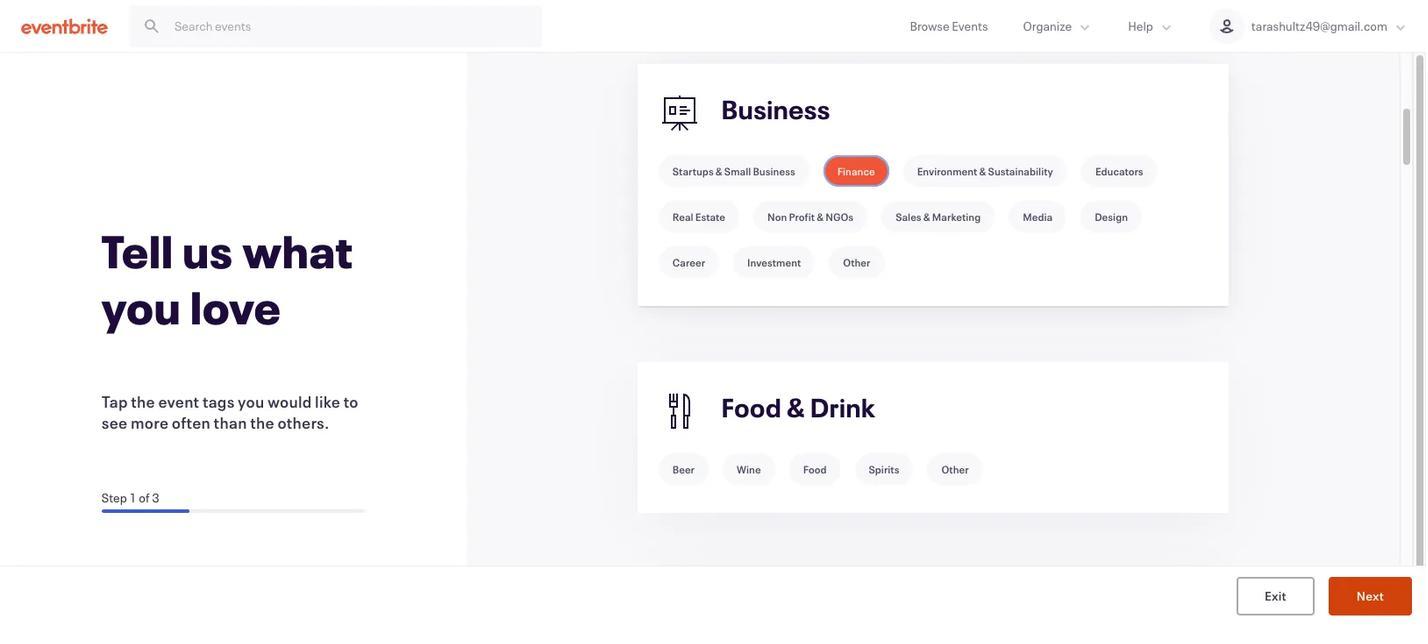 Task type: locate. For each thing, give the bounding box(es) containing it.
sales
[[896, 210, 922, 224]]

design
[[1095, 210, 1128, 224]]

0 vertical spatial food
[[722, 391, 782, 425]]

you
[[102, 277, 181, 337], [238, 391, 265, 412]]

other right spirits on the right bottom of the page
[[942, 462, 969, 476]]

help
[[1129, 18, 1154, 34]]

the right tap
[[131, 391, 155, 412]]

browse events link
[[893, 0, 1006, 52]]

1 vertical spatial food
[[803, 462, 827, 476]]

profit
[[789, 210, 815, 224]]

& inside startups & small business "button"
[[716, 164, 723, 178]]

beer button
[[659, 454, 709, 485]]

you right tags
[[238, 391, 265, 412]]

what
[[243, 221, 354, 280]]

& for environment & sustainability
[[980, 164, 987, 178]]

& inside 'non profit & ngos' "button"
[[817, 210, 824, 224]]

help link
[[1111, 0, 1192, 52]]

step 1 of 3
[[102, 489, 159, 506]]

like
[[315, 391, 341, 412]]

progressbar progress bar
[[102, 509, 365, 513]]

sales & marketing button
[[882, 201, 995, 233]]

environment & sustainability button
[[904, 155, 1068, 187]]

other down ngos
[[844, 255, 871, 269]]

& left small
[[716, 164, 723, 178]]

sales & marketing
[[896, 210, 981, 224]]

environment & sustainability
[[918, 164, 1054, 178]]

& right "profit" on the right of page
[[817, 210, 824, 224]]

0 horizontal spatial the
[[131, 391, 155, 412]]

0 horizontal spatial you
[[102, 277, 181, 337]]

media button
[[1009, 201, 1067, 233]]

tarashultz49@gmail.com
[[1252, 18, 1388, 34]]

other
[[844, 255, 871, 269], [942, 462, 969, 476]]

startups & small business
[[673, 164, 796, 178]]

0 horizontal spatial food
[[722, 391, 782, 425]]

& left drink
[[787, 391, 806, 425]]

& inside environment & sustainability button
[[980, 164, 987, 178]]

the
[[131, 391, 155, 412], [250, 412, 275, 433]]

0 horizontal spatial other
[[844, 255, 871, 269]]

us
[[183, 221, 233, 280]]

wine
[[737, 462, 761, 476]]

sustainability
[[989, 164, 1054, 178]]

tags
[[203, 391, 235, 412]]

environment
[[918, 164, 978, 178]]

other button
[[829, 247, 885, 278], [928, 454, 983, 485]]

tap
[[102, 391, 128, 412]]

food down food & drink
[[803, 462, 827, 476]]

would
[[268, 391, 312, 412]]

food inside food "button"
[[803, 462, 827, 476]]

1 vertical spatial you
[[238, 391, 265, 412]]

0 vertical spatial you
[[102, 277, 181, 337]]

ngos
[[826, 210, 854, 224]]

the right than
[[250, 412, 275, 433]]

startups
[[673, 164, 714, 178]]

food
[[722, 391, 782, 425], [803, 462, 827, 476]]

events
[[952, 18, 988, 34]]

startups & small business button
[[659, 155, 810, 187]]

educators
[[1096, 164, 1144, 178]]

business up small
[[722, 93, 831, 127]]

wine button
[[723, 454, 775, 485]]

drink
[[811, 391, 876, 425]]

organize link
[[1006, 0, 1111, 52]]

other button down ngos
[[829, 247, 885, 278]]

business right small
[[753, 164, 796, 178]]

1 vertical spatial business
[[753, 164, 796, 178]]

1 horizontal spatial other
[[942, 462, 969, 476]]

& right environment
[[980, 164, 987, 178]]

tap the event tags you would like to see more often than the others.
[[102, 391, 359, 433]]

love
[[190, 277, 281, 337]]

progressbar image
[[102, 509, 189, 513]]

0 vertical spatial other button
[[829, 247, 885, 278]]

you left the us
[[102, 277, 181, 337]]

real estate button
[[659, 201, 740, 233]]

1 horizontal spatial you
[[238, 391, 265, 412]]

media
[[1023, 210, 1053, 224]]

1 vertical spatial other button
[[928, 454, 983, 485]]

& inside sales & marketing "button"
[[924, 210, 931, 224]]

&
[[716, 164, 723, 178], [980, 164, 987, 178], [817, 210, 824, 224], [924, 210, 931, 224], [787, 391, 806, 425]]

other button right spirits on the right bottom of the page
[[928, 454, 983, 485]]

estate
[[696, 210, 726, 224]]

more
[[131, 412, 169, 433]]

food up 'wine' button at the bottom right
[[722, 391, 782, 425]]

business
[[722, 93, 831, 127], [753, 164, 796, 178]]

browse events
[[910, 18, 988, 34]]

educators button
[[1082, 155, 1158, 187]]

1 horizontal spatial food
[[803, 462, 827, 476]]

often
[[172, 412, 211, 433]]

non profit & ngos
[[768, 210, 854, 224]]

tell
[[102, 221, 174, 280]]

& right sales
[[924, 210, 931, 224]]

of
[[139, 489, 150, 506]]

investment button
[[734, 247, 815, 278]]



Task type: describe. For each thing, give the bounding box(es) containing it.
next
[[1357, 587, 1385, 604]]

marketing
[[933, 210, 981, 224]]

spirits
[[869, 462, 900, 476]]

small
[[725, 164, 751, 178]]

organize
[[1024, 18, 1072, 34]]

exit
[[1265, 587, 1287, 604]]

tell us what you love
[[102, 221, 354, 337]]

career
[[673, 255, 706, 269]]

finance button
[[824, 155, 890, 187]]

business inside "button"
[[753, 164, 796, 178]]

non profit & ngos button
[[754, 201, 868, 233]]

to
[[344, 391, 359, 412]]

tarashultz49@gmail.com link
[[1192, 0, 1427, 52]]

others.
[[278, 412, 330, 433]]

browse
[[910, 18, 950, 34]]

eventbrite image
[[21, 17, 108, 35]]

1 horizontal spatial the
[[250, 412, 275, 433]]

food button
[[789, 454, 841, 485]]

exit button
[[1237, 577, 1315, 616]]

you inside tap the event tags you would like to see more often than the others.
[[238, 391, 265, 412]]

& for startups & small business
[[716, 164, 723, 178]]

& for sales & marketing
[[924, 210, 931, 224]]

0 horizontal spatial other button
[[829, 247, 885, 278]]

next button
[[1329, 577, 1413, 616]]

1 horizontal spatial other button
[[928, 454, 983, 485]]

food for food & drink
[[722, 391, 782, 425]]

1
[[129, 489, 137, 506]]

event
[[158, 391, 199, 412]]

real
[[673, 210, 694, 224]]

investment
[[748, 255, 801, 269]]

beer
[[673, 462, 695, 476]]

non
[[768, 210, 787, 224]]

food & drink
[[722, 391, 876, 425]]

spirits button
[[855, 454, 914, 485]]

see
[[102, 412, 128, 433]]

career button
[[659, 247, 720, 278]]

1 vertical spatial other
[[942, 462, 969, 476]]

& for food & drink
[[787, 391, 806, 425]]

step
[[102, 489, 127, 506]]

3
[[152, 489, 159, 506]]

0 vertical spatial other
[[844, 255, 871, 269]]

finance
[[838, 164, 875, 178]]

you inside tell us what you love
[[102, 277, 181, 337]]

than
[[214, 412, 247, 433]]

food for food
[[803, 462, 827, 476]]

0 vertical spatial business
[[722, 93, 831, 127]]

design button
[[1081, 201, 1143, 233]]

real estate
[[673, 210, 726, 224]]



Task type: vqa. For each thing, say whether or not it's contained in the screenshot.
BUSINESS
yes



